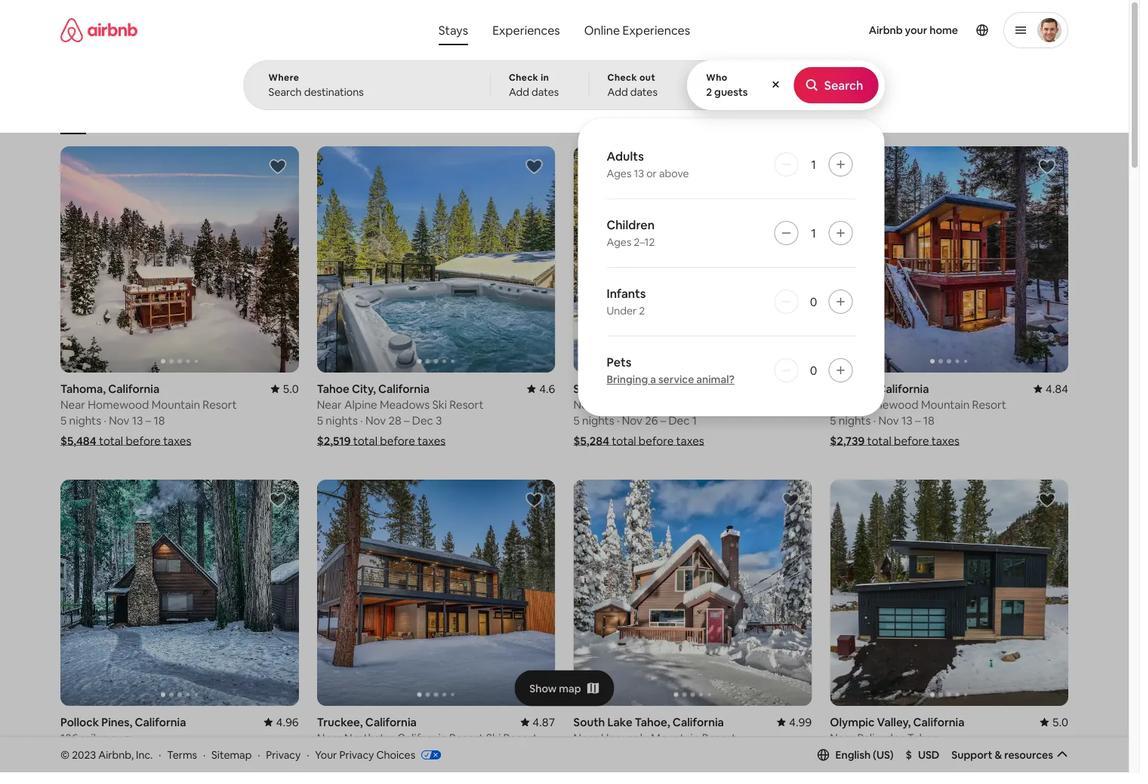 Task type: locate. For each thing, give the bounding box(es) containing it.
nov inside tahoe city, california near alpine meadows ski resort 5 nights · nov 28 – dec 3 $2,519 total before taxes
[[365, 413, 386, 428]]

1 dates from the left
[[532, 85, 559, 99]]

omg!
[[473, 112, 497, 123]]

nov
[[109, 413, 129, 428], [365, 413, 386, 428], [622, 413, 642, 428], [878, 413, 899, 428], [365, 747, 386, 762], [878, 747, 899, 762]]

before right $2,739
[[894, 434, 929, 448]]

california inside tahoma, california near homewood mountain resort 5 nights · nov 13 – 18 $2,739 total before taxes
[[878, 382, 929, 396]]

dec
[[412, 413, 433, 428], [669, 413, 690, 428], [109, 747, 130, 762]]

2 tahoma, from the left
[[830, 382, 875, 396]]

0 vertical spatial 2
[[706, 85, 712, 99]]

homewood up $2,739
[[857, 397, 919, 412]]

4.99
[[789, 715, 812, 730]]

dec left 3
[[412, 413, 433, 428]]

tahoe, up heavenly
[[635, 715, 670, 730]]

lake inside the south lake tahoe, california near sierra at tahoe ski resort 5 nights · nov 26 – dec 1 $5,284 total before taxes
[[607, 382, 632, 396]]

ski inside truckee, california near northstar california resort ski resort 5 nights · nov 12 – 17
[[486, 731, 501, 746]]

terms link
[[167, 749, 197, 762]]

before down 26
[[639, 434, 674, 448]]

tahoma, inside tahoma, california near homewood mountain resort 5 nights · nov 13 – 18 $5,484 total before taxes
[[60, 382, 106, 396]]

1 vertical spatial add to wishlist: south lake tahoe, california image
[[782, 491, 800, 510]]

taxes
[[163, 434, 191, 448], [418, 434, 446, 448], [676, 434, 704, 448], [932, 434, 960, 448]]

5 inside pollock pines, california 126 miles away 5 nights · dec 10 – 15
[[60, 747, 67, 762]]

none search field containing stays
[[243, 0, 885, 417]]

2 horizontal spatial mountain
[[921, 397, 970, 412]]

5 down olympic
[[830, 747, 836, 762]]

dates down in
[[532, 85, 559, 99]]

stays
[[439, 22, 468, 38]]

2 inside "who 2 guests"
[[706, 85, 712, 99]]

0 vertical spatial ages
[[607, 167, 631, 180]]

1 horizontal spatial dec
[[412, 413, 433, 428]]

before inside tahoma, california near homewood mountain resort 5 nights · nov 13 – 18 $5,484 total before taxes
[[126, 434, 161, 448]]

4.84 out of 5 average rating image
[[1033, 382, 1068, 396]]

13
[[634, 167, 644, 180], [132, 413, 143, 428], [901, 413, 913, 428]]

before
[[126, 434, 161, 448], [380, 434, 415, 448], [639, 434, 674, 448], [894, 434, 929, 448]]

1 horizontal spatial tahoe
[[646, 397, 678, 412]]

28
[[388, 413, 401, 428]]

before right $5,484
[[126, 434, 161, 448]]

near up your
[[317, 731, 342, 746]]

0 horizontal spatial 5.0
[[283, 382, 299, 396]]

california inside south lake tahoe, california near heavenly mountain resort
[[673, 715, 724, 730]]

1 vertical spatial lake
[[607, 715, 632, 730]]

2 dates from the left
[[630, 85, 658, 99]]

0 horizontal spatial dates
[[532, 85, 559, 99]]

check out add dates
[[607, 72, 658, 99]]

5
[[60, 413, 67, 428], [317, 413, 323, 428], [573, 413, 580, 428], [830, 413, 836, 428], [60, 747, 67, 762], [317, 747, 323, 762], [830, 747, 836, 762]]

2 before from the left
[[380, 434, 415, 448]]

None search field
[[243, 0, 885, 417]]

ages for adults
[[607, 167, 631, 180]]

2 vertical spatial 1
[[692, 413, 697, 428]]

1 horizontal spatial 5.0
[[1052, 715, 1068, 730]]

· inside the south lake tahoe, california near sierra at tahoe ski resort 5 nights · nov 26 – dec 1 $5,284 total before taxes
[[617, 413, 619, 428]]

0 horizontal spatial mountain
[[152, 397, 200, 412]]

4.6
[[539, 382, 555, 396]]

2–12
[[634, 236, 655, 249]]

tahoe left the city,
[[317, 382, 349, 396]]

pools
[[801, 112, 824, 123]]

1 lake from the top
[[607, 382, 632, 396]]

away
[[110, 731, 137, 746]]

– inside tahoma, california near homewood mountain resort 5 nights · nov 13 – 18 $5,484 total before taxes
[[145, 413, 151, 428]]

tahoe up 26
[[646, 397, 678, 412]]

total right $5,484
[[99, 434, 123, 448]]

stays tab panel
[[243, 60, 885, 417]]

0 for pets
[[810, 363, 817, 378]]

tahoma, right the 4.97
[[830, 382, 875, 396]]

1 0 from the top
[[810, 294, 817, 310]]

0 vertical spatial 1
[[811, 157, 816, 172]]

dates inside 'check out add dates'
[[630, 85, 658, 99]]

add to wishlist: olympic valley, california image
[[1038, 491, 1056, 510]]

0 vertical spatial south
[[573, 382, 605, 396]]

5.0 for olympic valley, california near palisades tahoe 5 nights · nov 6 – 11
[[1052, 715, 1068, 730]]

1 vertical spatial south
[[573, 715, 605, 730]]

4 taxes from the left
[[932, 434, 960, 448]]

2 horizontal spatial 13
[[901, 413, 913, 428]]

0 horizontal spatial dec
[[109, 747, 130, 762]]

1 horizontal spatial mountain
[[651, 731, 700, 746]]

animal?
[[696, 373, 735, 387]]

group for tahoma, california near homewood mountain resort 5 nights · nov 13 – 18 $5,484 total before taxes
[[60, 146, 299, 373]]

1 horizontal spatial check
[[607, 72, 637, 83]]

2 total from the left
[[353, 434, 378, 448]]

· inside tahoe city, california near alpine meadows ski resort 5 nights · nov 28 – dec 3 $2,519 total before taxes
[[360, 413, 363, 428]]

5 inside tahoe city, california near alpine meadows ski resort 5 nights · nov 28 – dec 3 $2,519 total before taxes
[[317, 413, 323, 428]]

service
[[658, 373, 694, 387]]

ages inside adults ages 13 or above
[[607, 167, 631, 180]]

1 experiences from the left
[[492, 22, 560, 38]]

2 horizontal spatial tahoe
[[907, 731, 939, 746]]

1 vertical spatial 2
[[639, 304, 645, 318]]

add inside "check in add dates"
[[509, 85, 529, 99]]

nov inside olympic valley, california near palisades tahoe 5 nights · nov 6 – 11
[[878, 747, 899, 762]]

beachfront
[[530, 112, 578, 123]]

0 horizontal spatial 13
[[132, 413, 143, 428]]

tahoe, inside the south lake tahoe, california near sierra at tahoe ski resort 5 nights · nov 26 – dec 1 $5,284 total before taxes
[[635, 382, 670, 396]]

tahoma, up $5,484
[[60, 382, 106, 396]]

tahoma, inside tahoma, california near homewood mountain resort 5 nights · nov 13 – 18 $2,739 total before taxes
[[830, 382, 875, 396]]

what can we help you find? tab list
[[426, 15, 572, 45]]

nov inside the south lake tahoe, california near sierra at tahoe ski resort 5 nights · nov 26 – dec 1 $5,284 total before taxes
[[622, 413, 642, 428]]

ages inside children ages 2–12
[[607, 236, 631, 249]]

1 before from the left
[[126, 434, 161, 448]]

mountain inside tahoma, california near homewood mountain resort 5 nights · nov 13 – 18 $2,739 total before taxes
[[921, 397, 970, 412]]

nights down the miles
[[69, 747, 101, 762]]

group for tahoe city, california near alpine meadows ski resort 5 nights · nov 28 – dec 3 $2,519 total before taxes
[[317, 146, 555, 373]]

tahoe inside olympic valley, california near palisades tahoe 5 nights · nov 6 – 11
[[907, 731, 939, 746]]

lake inside south lake tahoe, california near heavenly mountain resort
[[607, 715, 632, 730]]

california inside tahoma, california near homewood mountain resort 5 nights · nov 13 – 18 $5,484 total before taxes
[[108, 382, 159, 396]]

truckee, california near northstar california resort ski resort 5 nights · nov 12 – 17
[[317, 715, 537, 762]]

1 homewood from the left
[[88, 397, 149, 412]]

$
[[906, 749, 912, 762]]

tahoe up 11
[[907, 731, 939, 746]]

1 vertical spatial 1
[[811, 225, 816, 241]]

1
[[811, 157, 816, 172], [811, 225, 816, 241], [692, 413, 697, 428]]

total right $2,739
[[867, 434, 891, 448]]

tahoe, up at
[[635, 382, 670, 396]]

or
[[646, 167, 657, 180]]

south inside south lake tahoe, california near heavenly mountain resort
[[573, 715, 605, 730]]

1 horizontal spatial privacy
[[339, 749, 374, 762]]

dates for check out add dates
[[630, 85, 658, 99]]

·
[[104, 413, 106, 428], [360, 413, 363, 428], [617, 413, 619, 428], [873, 413, 876, 428], [104, 747, 106, 762], [360, 747, 363, 762], [873, 747, 876, 762], [159, 749, 161, 762], [203, 749, 206, 762], [258, 749, 260, 762], [307, 749, 309, 762]]

experiences up out
[[623, 22, 690, 38]]

4 total from the left
[[867, 434, 891, 448]]

5 up $2,739
[[830, 413, 836, 428]]

nights up $2,519
[[326, 413, 358, 428]]

1 horizontal spatial 18
[[923, 413, 934, 428]]

group containing national parks
[[60, 76, 824, 134]]

5 down 126 at the left bottom of page
[[60, 747, 67, 762]]

2 tahoe, from the top
[[635, 715, 670, 730]]

4 before from the left
[[894, 434, 929, 448]]

5.0 up resources
[[1052, 715, 1068, 730]]

at
[[633, 397, 643, 412]]

california inside pollock pines, california 126 miles away 5 nights · dec 10 – 15
[[135, 715, 186, 730]]

bringing
[[607, 373, 648, 387]]

mountain
[[152, 397, 200, 412], [921, 397, 970, 412], [651, 731, 700, 746]]

1 vertical spatial tahoe,
[[635, 715, 670, 730]]

experiences
[[492, 22, 560, 38], [623, 22, 690, 38]]

0 horizontal spatial homewood
[[88, 397, 149, 412]]

adults ages 13 or above
[[607, 148, 689, 180]]

choices
[[376, 749, 415, 762]]

california inside tahoe city, california near alpine meadows ski resort 5 nights · nov 28 – dec 3 $2,519 total before taxes
[[378, 382, 430, 396]]

2 18 from the left
[[923, 413, 934, 428]]

0 vertical spatial add to wishlist: south lake tahoe, california image
[[782, 158, 800, 176]]

pets
[[607, 354, 632, 370]]

california inside olympic valley, california near palisades tahoe 5 nights · nov 6 – 11
[[913, 715, 965, 730]]

nights inside tahoma, california near homewood mountain resort 5 nights · nov 13 – 18 $5,484 total before taxes
[[69, 413, 101, 428]]

0 horizontal spatial 2
[[639, 304, 645, 318]]

nights up '$5,284'
[[582, 413, 614, 428]]

1 horizontal spatial add
[[607, 85, 628, 99]]

1 vertical spatial 0
[[810, 363, 817, 378]]

3 taxes from the left
[[676, 434, 704, 448]]

alpine
[[344, 397, 377, 412]]

in
[[541, 72, 549, 83]]

©
[[60, 749, 70, 762]]

nov inside truckee, california near northstar california resort ski resort 5 nights · nov 12 – 17
[[365, 747, 386, 762]]

4.99 out of 5 average rating image
[[777, 715, 812, 730]]

nights inside tahoma, california near homewood mountain resort 5 nights · nov 13 – 18 $2,739 total before taxes
[[839, 413, 871, 428]]

4.84
[[1046, 382, 1068, 396]]

near left heavenly
[[573, 731, 598, 746]]

experiences up in
[[492, 22, 560, 38]]

10
[[132, 747, 144, 762]]

0 horizontal spatial add
[[509, 85, 529, 99]]

mountain for tahoma, california near homewood mountain resort 5 nights · nov 13 – 18 $2,739 total before taxes
[[921, 397, 970, 412]]

check left in
[[509, 72, 539, 83]]

3 before from the left
[[639, 434, 674, 448]]

above
[[659, 167, 689, 180]]

1 horizontal spatial homewood
[[857, 397, 919, 412]]

nights left (us)
[[839, 747, 871, 762]]

1 18 from the left
[[154, 413, 165, 428]]

online experiences
[[584, 22, 690, 38]]

2 south from the top
[[573, 715, 605, 730]]

lake up heavenly
[[607, 715, 632, 730]]

ages down adults
[[607, 167, 631, 180]]

infants
[[607, 286, 646, 301]]

nights up $2,739
[[839, 413, 871, 428]]

near inside the south lake tahoe, california near sierra at tahoe ski resort 5 nights · nov 26 – dec 1 $5,284 total before taxes
[[573, 397, 598, 412]]

2 taxes from the left
[[418, 434, 446, 448]]

2 check from the left
[[607, 72, 637, 83]]

0 horizontal spatial privacy
[[266, 749, 301, 762]]

tahoe, inside south lake tahoe, california near heavenly mountain resort
[[635, 715, 670, 730]]

1 privacy from the left
[[266, 749, 301, 762]]

group for tahoma, california near homewood mountain resort 5 nights · nov 13 – 18 $2,739 total before taxes
[[830, 146, 1068, 373]]

1 horizontal spatial ski
[[486, 731, 501, 746]]

$ usd
[[906, 749, 940, 762]]

ski inside tahoe city, california near alpine meadows ski resort 5 nights · nov 28 – dec 3 $2,519 total before taxes
[[432, 397, 447, 412]]

near up $2,739
[[830, 397, 855, 412]]

pollock
[[60, 715, 99, 730]]

13 for tahoma, california near homewood mountain resort 5 nights · nov 13 – 18 $2,739 total before taxes
[[901, 413, 913, 428]]

1 add to wishlist: south lake tahoe, california image from the top
[[782, 158, 800, 176]]

5 up '$5,284'
[[573, 413, 580, 428]]

0 horizontal spatial 18
[[154, 413, 165, 428]]

1 total from the left
[[99, 434, 123, 448]]

south down map
[[573, 715, 605, 730]]

13 inside tahoma, california near homewood mountain resort 5 nights · nov 13 – 18 $2,739 total before taxes
[[901, 413, 913, 428]]

your
[[905, 23, 927, 37]]

add for check out add dates
[[607, 85, 628, 99]]

mansions
[[399, 112, 438, 123]]

english (us)
[[835, 749, 894, 762]]

a
[[650, 373, 656, 387]]

dec inside the south lake tahoe, california near sierra at tahoe ski resort 5 nights · nov 26 – dec 1 $5,284 total before taxes
[[669, 413, 690, 428]]

total right $2,519
[[353, 434, 378, 448]]

0 vertical spatial tahoe,
[[635, 382, 670, 396]]

5 right privacy link
[[317, 747, 323, 762]]

check in add dates
[[509, 72, 559, 99]]

4.96 out of 5 average rating image
[[264, 715, 299, 730]]

pines,
[[101, 715, 132, 730]]

1 south from the top
[[573, 382, 605, 396]]

check inside 'check out add dates'
[[607, 72, 637, 83]]

1 vertical spatial tahoe
[[646, 397, 678, 412]]

1 horizontal spatial experiences
[[623, 22, 690, 38]]

south up sierra
[[573, 382, 605, 396]]

2 0 from the top
[[810, 363, 817, 378]]

add to wishlist: pollock pines, california image
[[269, 491, 287, 510]]

near down olympic
[[830, 731, 855, 746]]

1 add from the left
[[509, 85, 529, 99]]

total
[[99, 434, 123, 448], [353, 434, 378, 448], [612, 434, 636, 448], [867, 434, 891, 448]]

· inside tahoma, california near homewood mountain resort 5 nights · nov 13 – 18 $5,484 total before taxes
[[104, 413, 106, 428]]

lake for sierra
[[607, 382, 632, 396]]

1 horizontal spatial 13
[[634, 167, 644, 180]]

total inside the south lake tahoe, california near sierra at tahoe ski resort 5 nights · nov 26 – dec 1 $5,284 total before taxes
[[612, 434, 636, 448]]

california
[[108, 382, 159, 396], [378, 382, 430, 396], [673, 382, 724, 396], [878, 382, 929, 396], [135, 715, 186, 730], [365, 715, 417, 730], [673, 715, 724, 730], [913, 715, 965, 730], [397, 731, 447, 746]]

nov inside tahoma, california near homewood mountain resort 5 nights · nov 13 – 18 $2,739 total before taxes
[[878, 413, 899, 428]]

south
[[573, 382, 605, 396], [573, 715, 605, 730]]

5 inside olympic valley, california near palisades tahoe 5 nights · nov 6 – 11
[[830, 747, 836, 762]]

add for check in add dates
[[509, 85, 529, 99]]

1 horizontal spatial 2
[[706, 85, 712, 99]]

ages down children
[[607, 236, 631, 249]]

1 check from the left
[[509, 72, 539, 83]]

before inside the south lake tahoe, california near sierra at tahoe ski resort 5 nights · nov 26 – dec 1 $5,284 total before taxes
[[639, 434, 674, 448]]

1 ages from the top
[[607, 167, 631, 180]]

3 total from the left
[[612, 434, 636, 448]]

2 add to wishlist: south lake tahoe, california image from the top
[[782, 491, 800, 510]]

· inside pollock pines, california 126 miles away 5 nights · dec 10 – 15
[[104, 747, 106, 762]]

1 tahoe, from the top
[[635, 382, 670, 396]]

valley,
[[877, 715, 911, 730]]

homewood inside tahoma, california near homewood mountain resort 5 nights · nov 13 – 18 $2,739 total before taxes
[[857, 397, 919, 412]]

taxes inside tahoma, california near homewood mountain resort 5 nights · nov 13 – 18 $2,739 total before taxes
[[932, 434, 960, 448]]

0 horizontal spatial tahoe
[[317, 382, 349, 396]]

bringing a service animal? button
[[607, 373, 735, 387]]

5.0
[[283, 382, 299, 396], [1052, 715, 1068, 730]]

$5,284
[[573, 434, 609, 448]]

0
[[810, 294, 817, 310], [810, 363, 817, 378]]

– inside tahoma, california near homewood mountain resort 5 nights · nov 13 – 18 $2,739 total before taxes
[[915, 413, 921, 428]]

near inside truckee, california near northstar california resort ski resort 5 nights · nov 12 – 17
[[317, 731, 342, 746]]

2 homewood from the left
[[857, 397, 919, 412]]

dec down away
[[109, 747, 130, 762]]

usd
[[918, 749, 940, 762]]

2 add from the left
[[607, 85, 628, 99]]

$2,739
[[830, 434, 865, 448]]

2 privacy from the left
[[339, 749, 374, 762]]

0 horizontal spatial experiences
[[492, 22, 560, 38]]

ski for tahoe city, california near alpine meadows ski resort 5 nights · nov 28 – dec 3 $2,519 total before taxes
[[432, 397, 447, 412]]

4.97 out of 5 average rating image
[[777, 382, 812, 396]]

ski inside the south lake tahoe, california near sierra at tahoe ski resort 5 nights · nov 26 – dec 1 $5,284 total before taxes
[[680, 397, 695, 412]]

airbnb your home
[[869, 23, 958, 37]]

privacy down northstar
[[339, 749, 374, 762]]

1 horizontal spatial tahoma,
[[830, 382, 875, 396]]

1 vertical spatial 5.0
[[1052, 715, 1068, 730]]

2 ages from the top
[[607, 236, 631, 249]]

add to wishlist: south lake tahoe, california image for near sierra at tahoe ski resort
[[782, 158, 800, 176]]

truckee,
[[317, 715, 363, 730]]

5 up $5,484
[[60, 413, 67, 428]]

total inside tahoma, california near homewood mountain resort 5 nights · nov 13 – 18 $2,739 total before taxes
[[867, 434, 891, 448]]

1 vertical spatial ages
[[607, 236, 631, 249]]

0 vertical spatial lake
[[607, 382, 632, 396]]

0 horizontal spatial ski
[[432, 397, 447, 412]]

2 right under
[[639, 304, 645, 318]]

3
[[436, 413, 442, 428]]

– inside pollock pines, california 126 miles away 5 nights · dec 10 – 15
[[146, 747, 152, 762]]

add up national
[[607, 85, 628, 99]]

dec inside pollock pines, california 126 miles away 5 nights · dec 10 – 15
[[109, 747, 130, 762]]

– inside tahoe city, california near alpine meadows ski resort 5 nights · nov 28 – dec 3 $2,519 total before taxes
[[404, 413, 410, 428]]

1 taxes from the left
[[163, 434, 191, 448]]

dec right 26
[[669, 413, 690, 428]]

nights inside tahoe city, california near alpine meadows ski resort 5 nights · nov 28 – dec 3 $2,519 total before taxes
[[326, 413, 358, 428]]

© 2023 airbnb, inc. ·
[[60, 749, 161, 762]]

south inside the south lake tahoe, california near sierra at tahoe ski resort 5 nights · nov 26 – dec 1 $5,284 total before taxes
[[573, 382, 605, 396]]

total right '$5,284'
[[612, 434, 636, 448]]

5 inside tahoma, california near homewood mountain resort 5 nights · nov 13 – 18 $2,739 total before taxes
[[830, 413, 836, 428]]

0 horizontal spatial check
[[509, 72, 539, 83]]

mountain inside tahoma, california near homewood mountain resort 5 nights · nov 13 – 18 $5,484 total before taxes
[[152, 397, 200, 412]]

ages for children
[[607, 236, 631, 249]]

5.0 left the city,
[[283, 382, 299, 396]]

national parks
[[602, 112, 663, 123]]

0 vertical spatial 0
[[810, 294, 817, 310]]

near inside south lake tahoe, california near heavenly mountain resort
[[573, 731, 598, 746]]

–
[[145, 413, 151, 428], [404, 413, 410, 428], [660, 413, 666, 428], [915, 413, 921, 428], [146, 747, 152, 762], [402, 747, 408, 762], [911, 747, 916, 762]]

resort inside south lake tahoe, california near heavenly mountain resort
[[702, 731, 736, 746]]

privacy down 4.96 out of 5 average rating image
[[266, 749, 301, 762]]

near left sierra
[[573, 397, 598, 412]]

check for check out add dates
[[607, 72, 637, 83]]

2 horizontal spatial dec
[[669, 413, 690, 428]]

total inside tahoma, california near homewood mountain resort 5 nights · nov 13 – 18 $5,484 total before taxes
[[99, 434, 123, 448]]

northstar
[[344, 731, 395, 746]]

homewood up $5,484
[[88, 397, 149, 412]]

nights down truckee,
[[326, 747, 358, 762]]

before down 28
[[380, 434, 415, 448]]

check
[[509, 72, 539, 83], [607, 72, 637, 83]]

1 tahoma, from the left
[[60, 382, 106, 396]]

amazing pools
[[761, 112, 824, 123]]

2 horizontal spatial ski
[[680, 397, 695, 412]]

1 horizontal spatial dates
[[630, 85, 658, 99]]

resort inside tahoe city, california near alpine meadows ski resort 5 nights · nov 28 – dec 3 $2,519 total before taxes
[[449, 397, 484, 412]]

18 inside tahoma, california near homewood mountain resort 5 nights · nov 13 – 18 $2,739 total before taxes
[[923, 413, 934, 428]]

homewood inside tahoma, california near homewood mountain resort 5 nights · nov 13 – 18 $5,484 total before taxes
[[88, 397, 149, 412]]

group
[[60, 76, 824, 134], [60, 146, 299, 373], [317, 146, 555, 373], [573, 146, 812, 373], [830, 146, 1068, 373], [60, 480, 299, 707], [317, 480, 555, 707], [573, 480, 812, 707], [830, 480, 1068, 707]]

tahoma, california near homewood mountain resort 5 nights · nov 13 – 18 $2,739 total before taxes
[[830, 382, 1006, 448]]

2 lake from the top
[[607, 715, 632, 730]]

dates inside "check in add dates"
[[532, 85, 559, 99]]

online
[[584, 22, 620, 38]]

near up $5,484
[[60, 397, 85, 412]]

dates down out
[[630, 85, 658, 99]]

2 vertical spatial tahoe
[[907, 731, 939, 746]]

mountain inside south lake tahoe, california near heavenly mountain resort
[[651, 731, 700, 746]]

south lake tahoe, california near sierra at tahoe ski resort 5 nights · nov 26 – dec 1 $5,284 total before taxes
[[573, 382, 732, 448]]

sierra
[[601, 397, 630, 412]]

lake up sierra
[[607, 382, 632, 396]]

0 for infants
[[810, 294, 817, 310]]

5 up $2,519
[[317, 413, 323, 428]]

13 inside tahoma, california near homewood mountain resort 5 nights · nov 13 – 18 $5,484 total before taxes
[[132, 413, 143, 428]]

add to wishlist: south lake tahoe, california image
[[782, 158, 800, 176], [782, 491, 800, 510]]

terms · sitemap · privacy ·
[[167, 749, 309, 762]]

5 inside tahoma, california near homewood mountain resort 5 nights · nov 13 – 18 $5,484 total before taxes
[[60, 413, 67, 428]]

ski for truckee, california near northstar california resort ski resort 5 nights · nov 12 – 17
[[486, 731, 501, 746]]

nights up $5,484
[[69, 413, 101, 428]]

2 down who
[[706, 85, 712, 99]]

check left out
[[607, 72, 637, 83]]

18 inside tahoma, california near homewood mountain resort 5 nights · nov 13 – 18 $5,484 total before taxes
[[154, 413, 165, 428]]

near left the alpine
[[317, 397, 342, 412]]

tahoma, for tahoma, california near homewood mountain resort 5 nights · nov 13 – 18 $5,484 total before taxes
[[60, 382, 106, 396]]

0 vertical spatial 5.0
[[283, 382, 299, 396]]

0 vertical spatial tahoe
[[317, 382, 349, 396]]

add down experiences button at the top
[[509, 85, 529, 99]]

0 horizontal spatial tahoma,
[[60, 382, 106, 396]]



Task type: describe. For each thing, give the bounding box(es) containing it.
1 for children
[[811, 225, 816, 241]]

pollock pines, california 126 miles away 5 nights · dec 10 – 15
[[60, 715, 186, 762]]

taxes inside the south lake tahoe, california near sierra at tahoe ski resort 5 nights · nov 26 – dec 1 $5,284 total before taxes
[[676, 434, 704, 448]]

adapted
[[333, 112, 371, 123]]

dates for check in add dates
[[532, 85, 559, 99]]

mountain for tahoma, california near homewood mountain resort 5 nights · nov 13 – 18 $5,484 total before taxes
[[152, 397, 200, 412]]

4.87 out of 5 average rating image
[[520, 715, 555, 730]]

nov inside tahoma, california near homewood mountain resort 5 nights · nov 13 – 18 $5,484 total before taxes
[[109, 413, 129, 428]]

heavenly
[[601, 731, 648, 746]]

before inside tahoe city, california near alpine meadows ski resort 5 nights · nov 28 – dec 3 $2,519 total before taxes
[[380, 434, 415, 448]]

4.87
[[533, 715, 555, 730]]

nights inside olympic valley, california near palisades tahoe 5 nights · nov 6 – 11
[[839, 747, 871, 762]]

your privacy choices link
[[315, 749, 441, 763]]

who
[[706, 72, 728, 83]]

your
[[315, 749, 337, 762]]

11
[[919, 747, 928, 762]]

5.0 out of 5 average rating image
[[1040, 715, 1068, 730]]

privacy inside the your privacy choices link
[[339, 749, 374, 762]]

4.6 out of 5 average rating image
[[527, 382, 555, 396]]

tahoe, for at
[[635, 382, 670, 396]]

group for south lake tahoe, california near sierra at tahoe ski resort 5 nights · nov 26 – dec 1 $5,284 total before taxes
[[573, 146, 812, 373]]

1 inside the south lake tahoe, california near sierra at tahoe ski resort 5 nights · nov 26 – dec 1 $5,284 total before taxes
[[692, 413, 697, 428]]

profile element
[[715, 0, 1068, 60]]

near inside tahoma, california near homewood mountain resort 5 nights · nov 13 – 18 $5,484 total before taxes
[[60, 397, 85, 412]]

5 inside truckee, california near northstar california resort ski resort 5 nights · nov 12 – 17
[[317, 747, 323, 762]]

5.0 for tahoma, california near homewood mountain resort 5 nights · nov 13 – 18 $5,484 total before taxes
[[283, 382, 299, 396]]

taxes inside tahoe city, california near alpine meadows ski resort 5 nights · nov 28 – dec 3 $2,519 total before taxes
[[418, 434, 446, 448]]

5 inside the south lake tahoe, california near sierra at tahoe ski resort 5 nights · nov 26 – dec 1 $5,284 total before taxes
[[573, 413, 580, 428]]

lake for heavenly
[[607, 715, 632, 730]]

tahoe, for mountain
[[635, 715, 670, 730]]

resources
[[1004, 749, 1053, 762]]

display total before taxes switch
[[1028, 96, 1056, 114]]

support
[[952, 749, 992, 762]]

before inside tahoma, california near homewood mountain resort 5 nights · nov 13 – 18 $2,739 total before taxes
[[894, 434, 929, 448]]

group for olympic valley, california near palisades tahoe 5 nights · nov 6 – 11
[[830, 480, 1068, 707]]

meadows
[[380, 397, 430, 412]]

guests
[[714, 85, 748, 99]]

near inside olympic valley, california near palisades tahoe 5 nights · nov 6 – 11
[[830, 731, 855, 746]]

nights inside truckee, california near northstar california resort ski resort 5 nights · nov 12 – 17
[[326, 747, 358, 762]]

homewood for $2,739
[[857, 397, 919, 412]]

stays button
[[426, 15, 480, 45]]

where
[[268, 72, 299, 83]]

sitemap link
[[211, 749, 252, 762]]

$2,519
[[317, 434, 351, 448]]

who 2 guests
[[706, 72, 748, 99]]

2 experiences from the left
[[623, 22, 690, 38]]

parks
[[640, 112, 663, 123]]

4.97
[[789, 382, 812, 396]]

near inside tahoma, california near homewood mountain resort 5 nights · nov 13 – 18 $2,739 total before taxes
[[830, 397, 855, 412]]

· inside tahoma, california near homewood mountain resort 5 nights · nov 13 – 18 $2,739 total before taxes
[[873, 413, 876, 428]]

experiences inside button
[[492, 22, 560, 38]]

support & resources button
[[952, 749, 1068, 762]]

taxes inside tahoma, california near homewood mountain resort 5 nights · nov 13 – 18 $5,484 total before taxes
[[163, 434, 191, 448]]

– inside the south lake tahoe, california near sierra at tahoe ski resort 5 nights · nov 26 – dec 1 $5,284 total before taxes
[[660, 413, 666, 428]]

near inside tahoe city, california near alpine meadows ski resort 5 nights · nov 28 – dec 3 $2,519 total before taxes
[[317, 397, 342, 412]]

(us)
[[873, 749, 894, 762]]

2 inside infants under 2
[[639, 304, 645, 318]]

add to wishlist: tahoma, california image
[[1038, 158, 1056, 176]]

· inside truckee, california near northstar california resort ski resort 5 nights · nov 12 – 17
[[360, 747, 363, 762]]

13 for tahoma, california near homewood mountain resort 5 nights · nov 13 – 18 $5,484 total before taxes
[[132, 413, 143, 428]]

show map
[[529, 682, 581, 696]]

nights inside the south lake tahoe, california near sierra at tahoe ski resort 5 nights · nov 26 – dec 1 $5,284 total before taxes
[[582, 413, 614, 428]]

2023
[[72, 749, 96, 762]]

amazing
[[761, 112, 799, 123]]

tahoe inside tahoe city, california near alpine meadows ski resort 5 nights · nov 28 – dec 3 $2,519 total before taxes
[[317, 382, 349, 396]]

add to wishlist: south lake tahoe, california image for near heavenly mountain resort
[[782, 491, 800, 510]]

check for check in add dates
[[509, 72, 539, 83]]

– inside truckee, california near northstar california resort ski resort 5 nights · nov 12 – 17
[[402, 747, 408, 762]]

group for truckee, california near northstar california resort ski resort 5 nights · nov 12 – 17
[[317, 480, 555, 707]]

privacy link
[[266, 749, 301, 762]]

group for pollock pines, california 126 miles away 5 nights · dec 10 – 15
[[60, 480, 299, 707]]

1 for adults
[[811, 157, 816, 172]]

south lake tahoe, california near heavenly mountain resort
[[573, 715, 736, 746]]

5.0 out of 5 average rating image
[[271, 382, 299, 396]]

inc.
[[136, 749, 153, 762]]

infants under 2
[[607, 286, 646, 318]]

18 for $5,484
[[154, 413, 165, 428]]

airbnb your home link
[[860, 14, 967, 46]]

dec inside tahoe city, california near alpine meadows ski resort 5 nights · nov 28 – dec 3 $2,519 total before taxes
[[412, 413, 433, 428]]

15
[[155, 747, 166, 762]]

12
[[388, 747, 400, 762]]

sitemap
[[211, 749, 252, 762]]

treehouses
[[687, 112, 737, 123]]

tahoe city, california near alpine meadows ski resort 5 nights · nov 28 – dec 3 $2,519 total before taxes
[[317, 382, 484, 448]]

show map button
[[514, 671, 614, 707]]

national
[[602, 112, 638, 123]]

13 inside adults ages 13 or above
[[634, 167, 644, 180]]

resort inside tahoma, california near homewood mountain resort 5 nights · nov 13 – 18 $2,739 total before taxes
[[972, 397, 1006, 412]]

online experiences link
[[572, 15, 702, 45]]

tahoma, california near homewood mountain resort 5 nights · nov 13 – 18 $5,484 total before taxes
[[60, 382, 237, 448]]

south for heavenly
[[573, 715, 605, 730]]

city,
[[352, 382, 376, 396]]

tahoma, for tahoma, california near homewood mountain resort 5 nights · nov 13 – 18 $2,739 total before taxes
[[830, 382, 875, 396]]

nights inside pollock pines, california 126 miles away 5 nights · dec 10 – 15
[[69, 747, 101, 762]]

children
[[607, 217, 655, 233]]

&
[[995, 749, 1002, 762]]

add to wishlist: tahoe city, california image
[[525, 158, 543, 176]]

olympic
[[830, 715, 875, 730]]

resort inside tahoma, california near homewood mountain resort 5 nights · nov 13 – 18 $5,484 total before taxes
[[203, 397, 237, 412]]

· inside olympic valley, california near palisades tahoe 5 nights · nov 6 – 11
[[873, 747, 876, 762]]

add to wishlist: tahoma, california image
[[269, 158, 287, 176]]

palisades
[[857, 731, 905, 746]]

4.96
[[276, 715, 299, 730]]

support & resources
[[952, 749, 1053, 762]]

airbnb
[[869, 23, 903, 37]]

home
[[930, 23, 958, 37]]

– inside olympic valley, california near palisades tahoe 5 nights · nov 6 – 11
[[911, 747, 916, 762]]

26
[[645, 413, 658, 428]]

south for sierra
[[573, 382, 605, 396]]

126
[[60, 731, 78, 746]]

map
[[559, 682, 581, 696]]

tahoe inside the south lake tahoe, california near sierra at tahoe ski resort 5 nights · nov 26 – dec 1 $5,284 total before taxes
[[646, 397, 678, 412]]

show
[[529, 682, 557, 696]]

resort inside the south lake tahoe, california near sierra at tahoe ski resort 5 nights · nov 26 – dec 1 $5,284 total before taxes
[[697, 397, 732, 412]]

17
[[410, 747, 421, 762]]

your privacy choices
[[315, 749, 415, 762]]

pets bringing a service animal?
[[607, 354, 735, 387]]

terms
[[167, 749, 197, 762]]

under
[[607, 304, 637, 318]]

experiences button
[[480, 15, 572, 45]]

adults
[[607, 148, 644, 164]]

total inside tahoe city, california near alpine meadows ski resort 5 nights · nov 28 – dec 3 $2,519 total before taxes
[[353, 434, 378, 448]]

6
[[901, 747, 908, 762]]

airbnb,
[[98, 749, 134, 762]]

california inside the south lake tahoe, california near sierra at tahoe ski resort 5 nights · nov 26 – dec 1 $5,284 total before taxes
[[673, 382, 724, 396]]

18 for $2,739
[[923, 413, 934, 428]]

Where field
[[268, 85, 466, 99]]

add to wishlist: truckee, california image
[[525, 491, 543, 510]]

play
[[277, 112, 294, 123]]

olympic valley, california near palisades tahoe 5 nights · nov 6 – 11
[[830, 715, 965, 762]]

homewood for $5,484
[[88, 397, 149, 412]]



Task type: vqa. For each thing, say whether or not it's contained in the screenshot.


